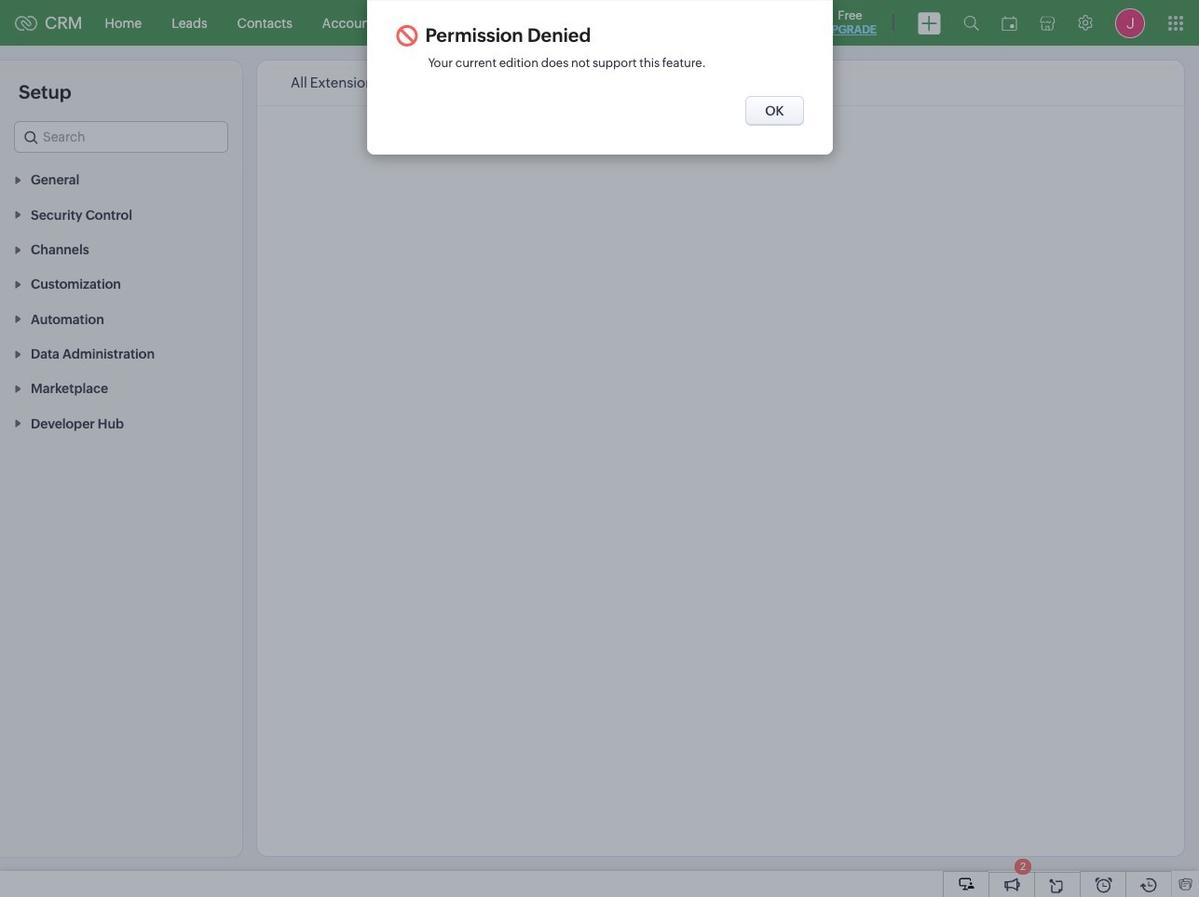 Task type: vqa. For each thing, say whether or not it's contained in the screenshot.
Field
no



Task type: describe. For each thing, give the bounding box(es) containing it.
calendar image
[[1002, 15, 1018, 30]]

create menu image
[[918, 12, 941, 34]]

logo image
[[15, 15, 37, 30]]

search image
[[964, 15, 980, 31]]

profile element
[[1105, 0, 1157, 45]]

search element
[[953, 0, 991, 46]]



Task type: locate. For each thing, give the bounding box(es) containing it.
create menu element
[[907, 0, 953, 45]]

profile image
[[1116, 8, 1146, 38]]



